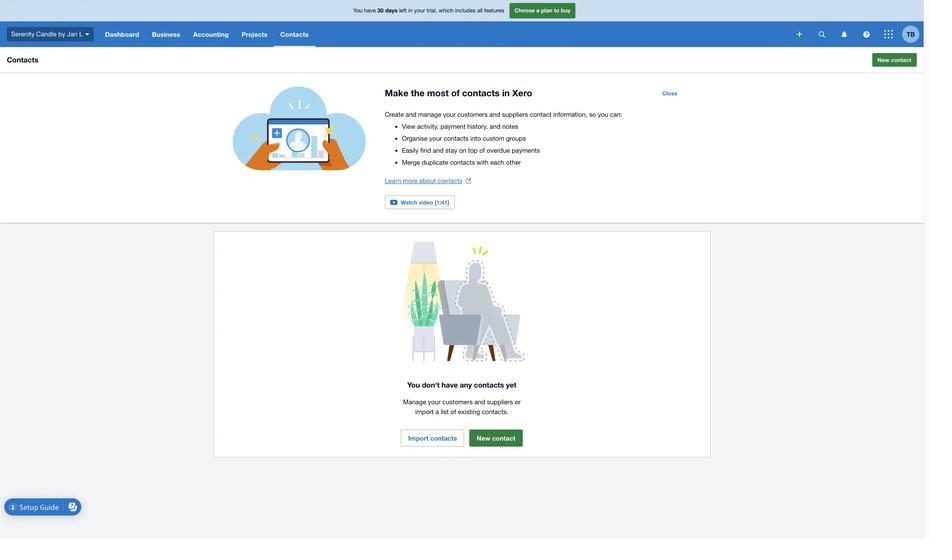 Task type: vqa. For each thing, say whether or not it's contained in the screenshot.
Get
no



Task type: describe. For each thing, give the bounding box(es) containing it.
easily find and stay on top of overdue payments
[[402, 147, 540, 154]]

and inside manage your customers and suppliers or import a list of existing contacts.
[[475, 399, 485, 406]]

1 horizontal spatial contact
[[530, 111, 552, 118]]

easily
[[402, 147, 419, 154]]

make the most of contacts in xero
[[385, 88, 533, 98]]

svg image inside serenity candle by jan l popup button
[[85, 33, 89, 35]]

watch video [1:41] button
[[385, 196, 455, 209]]

watch
[[401, 199, 418, 206]]

serenity candle by jan l
[[11, 30, 83, 38]]

create and manage your customers and suppliers contact information, so you can:
[[385, 111, 623, 118]]

business button
[[146, 21, 187, 47]]

30
[[378, 7, 384, 14]]

1 vertical spatial new contact button
[[470, 430, 523, 447]]

view
[[402, 123, 416, 130]]

list
[[441, 408, 449, 415]]

tb
[[907, 30, 916, 38]]

learn
[[385, 177, 401, 184]]

learn more about contacts link
[[385, 175, 471, 187]]

with
[[477, 159, 489, 166]]

all
[[477, 7, 483, 14]]

duplicate
[[422, 159, 448, 166]]

find
[[421, 147, 431, 154]]

other
[[506, 159, 521, 166]]

don't
[[422, 381, 440, 390]]

contacts down 'merge duplicate contacts with each other'
[[438, 177, 463, 184]]

1 horizontal spatial have
[[442, 381, 458, 390]]

create
[[385, 111, 404, 118]]

or
[[515, 399, 521, 406]]

manage
[[403, 399, 426, 406]]

0 vertical spatial customers
[[458, 111, 488, 118]]

accounting button
[[187, 21, 235, 47]]

new contact for the bottom new contact button
[[477, 434, 516, 442]]

learn more about contacts
[[385, 177, 463, 184]]

into
[[471, 135, 481, 142]]

contacts down the on
[[450, 159, 475, 166]]

0 horizontal spatial contacts
[[7, 55, 38, 64]]

xero
[[513, 88, 533, 98]]

your down activity,
[[430, 135, 442, 142]]

on
[[459, 147, 467, 154]]

contacts inside button
[[431, 434, 457, 442]]

2 horizontal spatial contact
[[892, 57, 912, 63]]

contacts left yet on the right of page
[[474, 381, 504, 390]]

choose
[[515, 7, 535, 14]]

merge duplicate contacts with each other
[[402, 159, 521, 166]]

of inside manage your customers and suppliers or import a list of existing contacts.
[[451, 408, 456, 415]]

your inside manage your customers and suppliers or import a list of existing contacts.
[[428, 399, 441, 406]]

import contacts
[[408, 434, 457, 442]]

by
[[58, 30, 65, 38]]

import
[[415, 408, 434, 415]]

contacts up create and manage your customers and suppliers contact information, so you can:
[[462, 88, 500, 98]]

overdue
[[487, 147, 510, 154]]

any
[[460, 381, 472, 390]]

you don't have any contacts yet image
[[224, 242, 700, 362]]

yet
[[506, 381, 517, 390]]

information,
[[554, 111, 588, 118]]

new for the bottom new contact button
[[477, 434, 491, 442]]

contacts down payment
[[444, 135, 469, 142]]

video
[[419, 199, 433, 206]]

organise
[[402, 135, 428, 142]]

have inside you have 30 days left in your trial, which includes all features
[[364, 7, 376, 14]]

business
[[152, 30, 180, 38]]

so
[[590, 111, 596, 118]]

stay
[[446, 147, 458, 154]]

dashboard link
[[99, 21, 146, 47]]

you
[[598, 111, 609, 118]]

projects
[[242, 30, 268, 38]]

manage
[[418, 111, 442, 118]]

the
[[411, 88, 425, 98]]

notes
[[503, 123, 518, 130]]

0 horizontal spatial svg image
[[797, 32, 803, 37]]

jan
[[67, 30, 78, 38]]

in for left
[[409, 7, 413, 14]]

more
[[403, 177, 418, 184]]

payments
[[512, 147, 540, 154]]



Task type: locate. For each thing, give the bounding box(es) containing it.
new for the rightmost new contact button
[[878, 57, 890, 63]]

activity,
[[417, 123, 439, 130]]

trial,
[[427, 7, 437, 14]]

in left the xero
[[502, 88, 510, 98]]

serenity
[[11, 30, 34, 38]]

1 vertical spatial new
[[477, 434, 491, 442]]

1 horizontal spatial you
[[408, 381, 420, 390]]

new contact down tb
[[878, 57, 912, 63]]

contact down tb
[[892, 57, 912, 63]]

suppliers up contacts.
[[487, 399, 513, 406]]

each
[[491, 159, 505, 166]]

of right list
[[451, 408, 456, 415]]

you left "don't" on the bottom
[[408, 381, 420, 390]]

0 horizontal spatial in
[[409, 7, 413, 14]]

customers inside manage your customers and suppliers or import a list of existing contacts.
[[443, 399, 473, 406]]

close
[[663, 90, 678, 97]]

you for you have 30 days left in your trial, which includes all features
[[353, 7, 363, 14]]

0 horizontal spatial a
[[436, 408, 439, 415]]

new contact button down tb
[[873, 53, 917, 67]]

2 vertical spatial contact
[[492, 434, 516, 442]]

0 horizontal spatial new
[[477, 434, 491, 442]]

make
[[385, 88, 409, 98]]

organise your contacts into custom groups
[[402, 135, 526, 142]]

merge
[[402, 159, 420, 166]]

0 vertical spatial new
[[878, 57, 890, 63]]

plan
[[541, 7, 553, 14]]

new contact button down contacts.
[[470, 430, 523, 447]]

choose a plan to buy
[[515, 7, 571, 14]]

customers
[[458, 111, 488, 118], [443, 399, 473, 406]]

and
[[406, 111, 417, 118], [490, 111, 501, 118], [490, 123, 501, 130], [433, 147, 444, 154], [475, 399, 485, 406]]

customers up history, at the top of the page
[[458, 111, 488, 118]]

0 vertical spatial contacts
[[281, 30, 309, 38]]

customers up existing at bottom
[[443, 399, 473, 406]]

in for contacts
[[502, 88, 510, 98]]

0 vertical spatial have
[[364, 7, 376, 14]]

navigation inside banner
[[99, 21, 791, 47]]

watch video [1:41]
[[401, 199, 450, 206]]

have left "30"
[[364, 7, 376, 14]]

new contact down contacts.
[[477, 434, 516, 442]]

0 vertical spatial suppliers
[[502, 111, 528, 118]]

suppliers up notes
[[502, 111, 528, 118]]

custom
[[483, 135, 505, 142]]

you don't have any contacts yet
[[408, 381, 517, 390]]

l
[[79, 30, 83, 38]]

a
[[537, 7, 540, 14], [436, 408, 439, 415]]

0 horizontal spatial new contact
[[477, 434, 516, 442]]

1 horizontal spatial new contact button
[[873, 53, 917, 67]]

you inside you have 30 days left in your trial, which includes all features
[[353, 7, 363, 14]]

most
[[427, 88, 449, 98]]

import contacts button
[[401, 430, 465, 447]]

a inside banner
[[537, 7, 540, 14]]

banner
[[0, 0, 924, 47]]

top
[[468, 147, 478, 154]]

projects button
[[235, 21, 274, 47]]

days
[[385, 7, 398, 14]]

in
[[409, 7, 413, 14], [502, 88, 510, 98]]

in inside you have 30 days left in your trial, which includes all features
[[409, 7, 413, 14]]

left
[[399, 7, 407, 14]]

your
[[414, 7, 425, 14], [443, 111, 456, 118], [430, 135, 442, 142], [428, 399, 441, 406]]

suppliers
[[502, 111, 528, 118], [487, 399, 513, 406]]

contacts inside popup button
[[281, 30, 309, 38]]

1 vertical spatial of
[[480, 147, 485, 154]]

dashboard
[[105, 30, 139, 38]]

1 horizontal spatial new
[[878, 57, 890, 63]]

contacts button
[[274, 21, 315, 47]]

contacts right import
[[431, 434, 457, 442]]

your left trial,
[[414, 7, 425, 14]]

1 horizontal spatial in
[[502, 88, 510, 98]]

1 vertical spatial new contact
[[477, 434, 516, 442]]

tb button
[[903, 21, 924, 47]]

1 vertical spatial you
[[408, 381, 420, 390]]

about
[[420, 177, 436, 184]]

your inside you have 30 days left in your trial, which includes all features
[[414, 7, 425, 14]]

manage your customers and suppliers or import a list of existing contacts.
[[403, 399, 521, 415]]

existing
[[458, 408, 480, 415]]

can:
[[610, 111, 623, 118]]

navigation
[[99, 21, 791, 47]]

0 horizontal spatial have
[[364, 7, 376, 14]]

a left list
[[436, 408, 439, 415]]

candle
[[36, 30, 57, 38]]

0 horizontal spatial new contact button
[[470, 430, 523, 447]]

contacts right projects at the left top
[[281, 30, 309, 38]]

1 vertical spatial suppliers
[[487, 399, 513, 406]]

new contact for the rightmost new contact button
[[878, 57, 912, 63]]

navigation containing dashboard
[[99, 21, 791, 47]]

1 vertical spatial have
[[442, 381, 458, 390]]

1 horizontal spatial svg image
[[842, 31, 847, 37]]

1 vertical spatial customers
[[443, 399, 473, 406]]

svg image
[[842, 31, 847, 37], [797, 32, 803, 37]]

0 vertical spatial in
[[409, 7, 413, 14]]

0 vertical spatial new contact
[[878, 57, 912, 63]]

0 vertical spatial you
[[353, 7, 363, 14]]

1 horizontal spatial contacts
[[281, 30, 309, 38]]

accounting
[[193, 30, 229, 38]]

1 vertical spatial contacts
[[7, 55, 38, 64]]

you left "30"
[[353, 7, 363, 14]]

0 vertical spatial a
[[537, 7, 540, 14]]

in right left
[[409, 7, 413, 14]]

buy
[[561, 7, 571, 14]]

a inside manage your customers and suppliers or import a list of existing contacts.
[[436, 408, 439, 415]]

features
[[484, 7, 504, 14]]

which
[[439, 7, 454, 14]]

view activity, payment history, and notes
[[402, 123, 518, 130]]

to
[[554, 7, 560, 14]]

1 vertical spatial a
[[436, 408, 439, 415]]

contacts down serenity
[[7, 55, 38, 64]]

0 vertical spatial of
[[451, 88, 460, 98]]

your up payment
[[443, 111, 456, 118]]

0 horizontal spatial contact
[[492, 434, 516, 442]]

of right 'top'
[[480, 147, 485, 154]]

contact down the xero
[[530, 111, 552, 118]]

groups
[[506, 135, 526, 142]]

banner containing tb
[[0, 0, 924, 47]]

new contact
[[878, 57, 912, 63], [477, 434, 516, 442]]

your up import at bottom
[[428, 399, 441, 406]]

have
[[364, 7, 376, 14], [442, 381, 458, 390]]

[1:41]
[[435, 199, 450, 206]]

includes
[[455, 7, 476, 14]]

history,
[[468, 123, 488, 130]]

you have 30 days left in your trial, which includes all features
[[353, 7, 504, 14]]

1 vertical spatial in
[[502, 88, 510, 98]]

suppliers inside manage your customers and suppliers or import a list of existing contacts.
[[487, 399, 513, 406]]

of right most
[[451, 88, 460, 98]]

1 horizontal spatial a
[[537, 7, 540, 14]]

0 vertical spatial new contact button
[[873, 53, 917, 67]]

1 vertical spatial contact
[[530, 111, 552, 118]]

contacts
[[462, 88, 500, 98], [444, 135, 469, 142], [450, 159, 475, 166], [438, 177, 463, 184], [474, 381, 504, 390], [431, 434, 457, 442]]

a left plan
[[537, 7, 540, 14]]

you for you don't have any contacts yet
[[408, 381, 420, 390]]

contact
[[892, 57, 912, 63], [530, 111, 552, 118], [492, 434, 516, 442]]

contacts
[[281, 30, 309, 38], [7, 55, 38, 64]]

contact down contacts.
[[492, 434, 516, 442]]

new contact button
[[873, 53, 917, 67], [470, 430, 523, 447]]

of
[[451, 88, 460, 98], [480, 147, 485, 154], [451, 408, 456, 415]]

payment
[[441, 123, 466, 130]]

import
[[408, 434, 429, 442]]

svg image
[[885, 30, 893, 39], [819, 31, 826, 37], [864, 31, 870, 37], [85, 33, 89, 35]]

0 horizontal spatial you
[[353, 7, 363, 14]]

0 vertical spatial contact
[[892, 57, 912, 63]]

serenity candle by jan l button
[[0, 21, 99, 47]]

contacts.
[[482, 408, 509, 415]]

have left any in the bottom of the page
[[442, 381, 458, 390]]

1 horizontal spatial new contact
[[878, 57, 912, 63]]

close button
[[658, 86, 683, 100]]

2 vertical spatial of
[[451, 408, 456, 415]]



